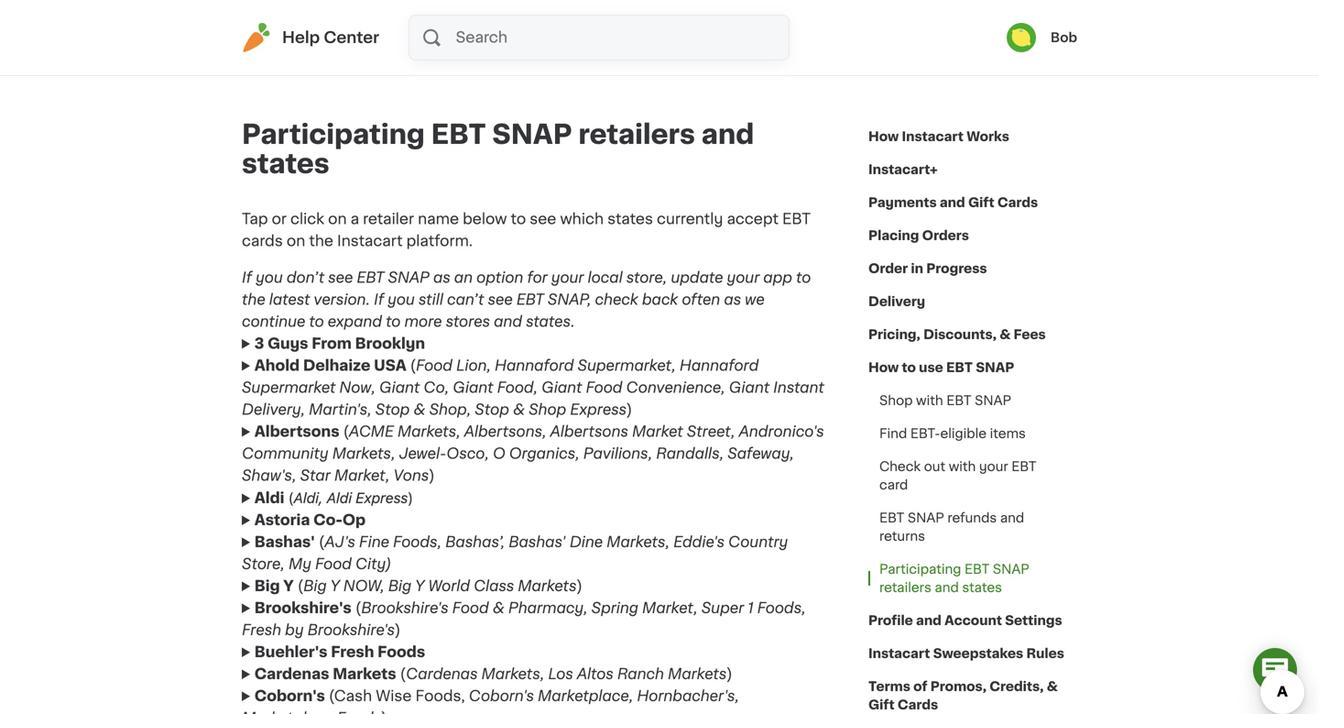 Task type: locate. For each thing, give the bounding box(es) containing it.
participating up a
[[242, 121, 425, 148]]

guys
[[268, 336, 308, 351]]

kentucky down vons
[[413, 492, 483, 507]]

brookshire's
[[255, 601, 352, 615], [361, 601, 449, 615], [308, 623, 395, 637], [244, 672, 341, 687]]

settings
[[1006, 614, 1063, 627]]

california inside alabama arizona arkansas california connecticut district of columbia delaware
[[391, 595, 462, 610]]

2 horizontal spatial your
[[980, 460, 1009, 473]]

coborn's inside coborn's marketplace, hornbacher's, marketplace foods
[[469, 689, 534, 703]]

(cash
[[329, 689, 372, 703]]

1 vertical spatial on
[[287, 234, 305, 248]]

coborn's
[[255, 689, 325, 703], [469, 689, 534, 703]]

street,
[[687, 424, 736, 439]]

& for shop,
[[414, 402, 426, 417]]

0 vertical spatial class
[[474, 579, 514, 593]]

bashas' down big y now on the left
[[244, 649, 304, 664]]

2 coborn's from the left
[[469, 689, 534, 703]]

delaware inside delaware maryland
[[384, 529, 452, 544]]

acme down martin's,
[[349, 424, 394, 439]]

how for how instacart works
[[869, 130, 899, 143]]

1 vertical spatial participating ebt snap retailers and states
[[880, 563, 1030, 594]]

2 horizontal spatial see
[[530, 212, 557, 226]]

0 horizontal spatial new
[[280, 375, 313, 390]]

astoria co-op
[[255, 513, 366, 527]]

tennessee up hornbacher's,
[[639, 653, 718, 667]]

0 vertical spatial see
[[530, 212, 557, 226]]

for
[[527, 270, 548, 285]]

arizona inside arizona arkansas california colorado idaho
[[384, 605, 438, 620]]

ebt up name
[[431, 121, 486, 148]]

delaware up vons
[[413, 448, 482, 463]]

big y world class
[[244, 693, 379, 714]]

items
[[990, 427, 1026, 440]]

0 horizontal spatial participating ebt snap retailers and states
[[242, 121, 755, 177]]

delaware for maryland
[[384, 529, 452, 544]]

0 vertical spatial if
[[242, 270, 252, 285]]

participating down returns
[[880, 563, 962, 576]]

1 horizontal spatial dine
[[570, 535, 603, 549]]

how
[[869, 130, 899, 143], [869, 361, 899, 374]]

brookshire's for brookshire's (
[[255, 601, 352, 615]]

1 horizontal spatial gift
[[969, 196, 995, 209]]

on down click
[[287, 234, 305, 248]]

aj's
[[325, 535, 355, 549], [244, 595, 277, 610]]

order in progress link
[[869, 252, 988, 285]]

big up marketplace
[[244, 693, 269, 708]]

1 vertical spatial california
[[384, 649, 454, 664]]

in
[[911, 262, 924, 275]]

albertsons up "pharmacy"
[[244, 671, 329, 686]]

arkansas inside arkansas louisiana
[[491, 661, 558, 676]]

how inside "how to use ebt snap" link
[[869, 361, 899, 374]]

0 horizontal spatial cards
[[898, 698, 939, 711]]

ebt up returns
[[880, 511, 905, 524]]

supermarket,
[[578, 358, 676, 373]]

terms of promos, credits, & gift cards link
[[869, 670, 1078, 714]]

account
[[945, 614, 1003, 627]]

now,
[[340, 380, 376, 395]]

markets,
[[398, 424, 461, 439], [332, 446, 396, 461], [607, 535, 670, 549], [482, 667, 545, 681]]

bashas' inside 'bashas' dine'
[[244, 692, 304, 707]]

food down supermarket,
[[586, 380, 623, 395]]

arkansas up columbia
[[384, 627, 450, 642]]

if down cards
[[242, 270, 252, 285]]

brookshire's up 'bashas' dine'
[[244, 672, 341, 687]]

gift down terms
[[869, 698, 895, 711]]

markets
[[244, 540, 307, 555], [518, 579, 577, 593], [333, 667, 396, 681], [668, 667, 727, 681]]

big up aj's fine foods
[[304, 579, 327, 593]]

kentucky up massachusetts
[[539, 540, 613, 555]]

1 horizontal spatial you
[[388, 292, 415, 307]]

with inside 'check out with your ebt card'
[[949, 460, 976, 473]]

) up the michigan
[[577, 579, 583, 593]]

you up latest
[[256, 270, 283, 285]]

& inside brookshire's food & pharmacy
[[387, 672, 400, 687]]

0 vertical spatial west
[[639, 544, 676, 558]]

discounts,
[[924, 328, 997, 341]]

1 horizontal spatial express
[[570, 402, 627, 417]]

name
[[418, 212, 459, 226]]

refunds
[[948, 511, 998, 524]]

0 vertical spatial arkansas
[[391, 573, 458, 588]]

participating ebt snap retailers and states inside 'link'
[[880, 563, 1030, 594]]

profile
[[869, 614, 914, 627]]

1 vertical spatial express
[[356, 489, 408, 506]]

aldi inside aldi ( aldi, aldi express )
[[255, 491, 285, 505]]

& down 'food,'
[[513, 402, 525, 417]]

giant left the instant
[[729, 380, 770, 395]]

accept
[[727, 212, 779, 226]]

stop up albertsons,
[[475, 402, 509, 417]]

acme for acme markets, albertsons, albertsons market street,
[[349, 424, 394, 439]]

1 horizontal spatial on
[[328, 212, 347, 226]]

& inside terms of promos, credits, & gift cards
[[1047, 680, 1058, 693]]

& up wise
[[387, 672, 400, 687]]

0 vertical spatial participating
[[242, 121, 425, 148]]

bashas' for bashas' (
[[255, 535, 315, 549]]

app
[[764, 270, 793, 285]]

0 vertical spatial states
[[242, 151, 330, 177]]

massachusetts
[[539, 584, 652, 599]]

( up aj's fine foods
[[298, 579, 304, 593]]

the for instacart
[[309, 234, 334, 248]]

1 vertical spatial with
[[949, 460, 976, 473]]

as left the an
[[433, 270, 451, 285]]

y for big y now
[[273, 628, 283, 643]]

1 vertical spatial instacart
[[337, 234, 403, 248]]

ebt inside tap or click on a retailer name below to see which states currently accept ebt cards on the instacart platform.
[[783, 212, 811, 226]]

food down big y ( big y now, big y world class markets )
[[452, 601, 489, 615]]

the inside tap or click on a retailer name below to see which states currently accept ebt cards on the instacart platform.
[[309, 234, 334, 248]]

altos
[[577, 667, 614, 681]]

1 vertical spatial of
[[914, 680, 928, 693]]

connecticut up district
[[391, 617, 483, 632]]

1 horizontal spatial the
[[309, 234, 334, 248]]

acme inside acme markets
[[244, 518, 291, 533]]

south
[[702, 661, 745, 676]]

instacart sweepstakes rules link
[[869, 637, 1065, 670]]

0 vertical spatial tennessee
[[639, 653, 718, 667]]

maryland down columbia
[[413, 686, 482, 700]]

1 horizontal spatial fine
[[359, 535, 390, 549]]

1 horizontal spatial class
[[474, 579, 514, 593]]

market, inside brookshire's food & pharmacy, spring market, super 1 foods, fresh by brookshire's
[[643, 601, 698, 615]]

coborn's marketplace, hornbacher's, marketplace foods
[[242, 689, 740, 714]]

and up orders
[[940, 196, 966, 209]]

1 horizontal spatial participating ebt snap retailers and states
[[880, 563, 1030, 594]]

arkansas louisiana
[[491, 661, 561, 698]]

bashas' up marketplace
[[244, 692, 304, 707]]

participating inside participating ebt snap retailers and states 'link'
[[880, 563, 962, 576]]

y up aj's fine foods
[[283, 579, 294, 593]]

tennessee
[[639, 653, 718, 667], [702, 683, 781, 698]]

class down aj's fine foods, bashas', bashas' dine markets, eddie's country store, my food city
[[474, 579, 514, 593]]

an
[[454, 270, 473, 285]]

0 horizontal spatial class
[[336, 693, 379, 708]]

2 vertical spatial instacart
[[869, 647, 931, 660]]

coborn's for (cash
[[255, 689, 325, 703]]

0 vertical spatial world
[[428, 579, 470, 593]]

of right terms
[[914, 680, 928, 693]]

1 horizontal spatial market,
[[643, 601, 698, 615]]

aldi up "pharmacy"
[[244, 672, 274, 687]]

shop up acme markets, albertsons, albertsons market street, on the bottom of the page
[[529, 402, 567, 417]]

2 georgia from the top
[[413, 642, 471, 656]]

2 vertical spatial states
[[963, 581, 1003, 594]]

fresh
[[242, 623, 281, 637], [331, 645, 374, 659]]

see
[[530, 212, 557, 226], [328, 270, 353, 285], [488, 292, 513, 307]]

2 lion from the top
[[286, 664, 320, 678]]

see down option
[[488, 292, 513, 307]]

0 vertical spatial retailers
[[579, 121, 696, 148]]

3 giant from the left
[[542, 380, 582, 395]]

1 vertical spatial connecticut
[[472, 693, 563, 708]]

big inside big y world class
[[244, 693, 269, 708]]

0 horizontal spatial as
[[433, 270, 451, 285]]

y inside big y world class
[[273, 693, 283, 708]]

market, left super
[[643, 601, 698, 615]]

0 horizontal spatial hannaford
[[495, 358, 574, 373]]

of up columbia
[[449, 639, 464, 654]]

0 vertical spatial dine
[[570, 535, 603, 549]]

0 vertical spatial the
[[309, 234, 334, 248]]

brookshire's down big y ( big y now, big y world class markets )
[[361, 601, 449, 615]]

0 horizontal spatial the
[[242, 292, 265, 307]]

order in progress
[[869, 262, 988, 275]]

world down the north
[[428, 579, 470, 593]]

1 vertical spatial maryland
[[413, 686, 482, 700]]

1 vertical spatial west
[[639, 697, 676, 711]]

food
[[416, 358, 453, 373], [586, 380, 623, 395], [244, 503, 283, 518], [315, 557, 352, 571], [452, 601, 489, 615], [244, 664, 283, 678], [344, 672, 384, 687]]

0 horizontal spatial world
[[286, 693, 332, 708]]

ebt right the accept
[[783, 212, 811, 226]]

cardenas
[[255, 667, 330, 681], [406, 667, 478, 681]]

georgia up columbia
[[413, 642, 471, 656]]

ebt inside ebt snap refunds and returns
[[880, 511, 905, 524]]

bashas' for bashas' dine
[[244, 692, 304, 707]]

arkansas
[[391, 573, 458, 588], [384, 627, 450, 642], [491, 661, 558, 676]]

world up marketplace
[[286, 693, 332, 708]]

instacart down a
[[337, 234, 403, 248]]

your down the items
[[980, 460, 1009, 473]]

) up big y ( big y now, big y world class markets )
[[386, 557, 392, 571]]

participating ebt snap retailers and states up below
[[242, 121, 755, 177]]

the for latest
[[242, 292, 265, 307]]

to inside tap or click on a retailer name below to see which states currently accept ebt cards on the instacart platform.
[[511, 212, 526, 226]]

hannaford up 'food,'
[[495, 358, 574, 373]]

pharmacy,
[[509, 601, 588, 615]]

tennessee inside tennessee virginia west virginia
[[639, 653, 718, 667]]

delhaize
[[303, 358, 371, 373]]

help center link
[[242, 23, 379, 52]]

york down ahold delhaize usa (
[[317, 375, 349, 390]]

food up coborn's (cash wise foods,
[[344, 672, 384, 687]]

aj's for foods
[[244, 595, 277, 610]]

3 guys from brooklyn
[[255, 336, 425, 351]]

connecticut
[[391, 617, 483, 632], [472, 693, 563, 708]]

markets, down martin's,
[[332, 446, 396, 461]]

rhode
[[702, 617, 750, 632]]

states.
[[526, 314, 575, 329]]

markets, left eddie's
[[607, 535, 670, 549]]

1 vertical spatial gift
[[869, 698, 895, 711]]

foods for aj's fine foods
[[317, 595, 365, 610]]

1 vertical spatial how
[[869, 361, 899, 374]]

1 horizontal spatial york
[[661, 529, 692, 544]]

as left we
[[724, 292, 742, 307]]

1 georgia from the top
[[413, 470, 471, 485]]

instacart
[[902, 130, 964, 143], [337, 234, 403, 248], [869, 647, 931, 660]]

1 horizontal spatial states
[[608, 212, 653, 226]]

a
[[351, 212, 359, 226]]

maryland inside georgia kentucky maryland
[[413, 686, 482, 700]]

1 vertical spatial cards
[[898, 698, 939, 711]]

0 vertical spatial gift
[[969, 196, 995, 209]]

2 vertical spatial delaware
[[391, 683, 460, 698]]

1 vertical spatial participating
[[880, 563, 962, 576]]

find
[[880, 427, 908, 440]]

1 vertical spatial new york
[[624, 529, 692, 544]]

(
[[410, 358, 416, 373], [343, 424, 349, 439], [288, 489, 294, 506], [319, 535, 325, 549], [298, 579, 304, 593], [355, 601, 361, 615], [400, 667, 406, 681]]

ebt down the items
[[1012, 460, 1037, 473]]

spring
[[592, 601, 639, 615]]

co,
[[424, 380, 449, 395]]

market,
[[334, 468, 390, 483], [643, 601, 698, 615]]

1 horizontal spatial new york
[[624, 529, 692, 544]]

states up the or
[[242, 151, 330, 177]]

ohio
[[280, 683, 316, 698]]

see left which
[[530, 212, 557, 226]]

the down click
[[309, 234, 334, 248]]

can't
[[447, 292, 484, 307]]

1 vertical spatial as
[[724, 292, 742, 307]]

lion
[[286, 503, 320, 518], [286, 664, 320, 678]]

maryland down alabama
[[384, 551, 452, 566]]

1 lion from the top
[[286, 503, 320, 518]]

aj's for foods,
[[325, 535, 355, 549]]

1 cardenas from the left
[[255, 667, 330, 681]]

aj's inside aj's fine foods, bashas', bashas' dine markets, eddie's country store, my food city
[[325, 535, 355, 549]]

2 vertical spatial kentucky
[[413, 664, 483, 678]]

coborn's down cardenas markets ( cardenas markets, los altos ranch markets )
[[469, 689, 534, 703]]

georgia down jewel-
[[413, 470, 471, 485]]

1 vertical spatial delaware
[[384, 529, 452, 544]]

west up nevada
[[639, 544, 676, 558]]

1 vertical spatial dine
[[308, 692, 344, 707]]

idaho
[[384, 693, 425, 708]]

and inside 'link'
[[935, 581, 959, 594]]

bashas' right bashas',
[[509, 535, 566, 549]]

1 horizontal spatial stop
[[475, 402, 509, 417]]

2 west from the top
[[639, 697, 676, 711]]

country
[[729, 535, 788, 549]]

1 coborn's from the left
[[255, 689, 325, 703]]

giant down the lion,
[[453, 380, 494, 395]]

food inside brookshire's food & pharmacy
[[344, 672, 384, 687]]

0 vertical spatial with
[[917, 394, 944, 407]]

how up instacart+
[[869, 130, 899, 143]]

& for pharmacy,
[[493, 601, 505, 615]]

arkansas inside alabama arizona arkansas california connecticut district of columbia delaware
[[391, 573, 458, 588]]

0 vertical spatial lion
[[286, 503, 320, 518]]

cardenas down district
[[406, 667, 478, 681]]

instacart image
[[242, 23, 271, 52]]

stop
[[376, 402, 410, 417], [475, 402, 509, 417]]

works
[[967, 130, 1010, 143]]

participating ebt snap retailers and states link
[[869, 553, 1078, 604]]

instant
[[774, 380, 825, 395]]

fine up city on the left bottom of page
[[359, 535, 390, 549]]

new york up nevada
[[624, 529, 692, 544]]

food lion now
[[244, 664, 358, 678]]

ebt
[[431, 121, 486, 148], [783, 212, 811, 226], [357, 270, 384, 285], [517, 292, 544, 307], [947, 361, 973, 374], [947, 394, 972, 407], [1012, 460, 1037, 473], [880, 511, 905, 524], [965, 563, 990, 576]]

1 horizontal spatial coborn's
[[469, 689, 534, 703]]

& down co,
[[414, 402, 426, 417]]

1 west from the top
[[639, 544, 676, 558]]

the inside if you don't see ebt snap as an option for your local store, update your app to the latest version. if you still can't see ebt snap, check back often as we continue to expand to more stores and states.
[[242, 292, 265, 307]]

and
[[702, 121, 755, 148], [940, 196, 966, 209], [494, 314, 522, 329], [1001, 511, 1025, 524], [935, 581, 959, 594], [917, 614, 942, 627]]

if up expand
[[374, 292, 384, 307]]

how for how to use ebt snap
[[869, 361, 899, 374]]

new left eddie's
[[624, 529, 657, 544]]

lion,
[[456, 358, 491, 373]]

world inside big y world class
[[286, 693, 332, 708]]

albertsons up the community
[[255, 424, 340, 439]]

the up continue
[[242, 292, 265, 307]]

bashas' down astoria
[[255, 535, 315, 549]]

0 horizontal spatial coborn's
[[255, 689, 325, 703]]

0 vertical spatial new york
[[280, 375, 349, 390]]

2 how from the top
[[869, 361, 899, 374]]

1 how from the top
[[869, 130, 899, 143]]

cards down terms
[[898, 698, 939, 711]]

nevada
[[624, 605, 680, 620]]

& left fees
[[1000, 328, 1011, 341]]

fine inside aj's fine foods, bashas', bashas' dine markets, eddie's country store, my food city
[[359, 535, 390, 549]]

1 vertical spatial if
[[374, 292, 384, 307]]

1 horizontal spatial cardenas
[[406, 667, 478, 681]]

north carolina
[[413, 536, 520, 551]]

0 horizontal spatial if
[[242, 270, 252, 285]]

foods, inside brookshire's food & pharmacy, spring market, super 1 foods, fresh by brookshire's
[[758, 601, 806, 615]]

0 horizontal spatial retailers
[[579, 121, 696, 148]]

how to use ebt snap
[[869, 361, 1015, 374]]

food up co,
[[416, 358, 453, 373]]

0 vertical spatial acme
[[349, 424, 394, 439]]

0 horizontal spatial stop
[[376, 402, 410, 417]]

brookshire's up buehler's fresh foods
[[308, 623, 395, 637]]

foods for buehler's fresh foods
[[378, 645, 425, 659]]

& inside brookshire's food & pharmacy, spring market, super 1 foods, fresh by brookshire's
[[493, 601, 505, 615]]

fresh up now
[[331, 645, 374, 659]]

0 horizontal spatial dine
[[308, 692, 344, 707]]

bashas' inside aj's fine foods, bashas', bashas' dine markets, eddie's country store, my food city
[[509, 535, 566, 549]]

0 vertical spatial new
[[280, 375, 313, 390]]

1 horizontal spatial of
[[914, 680, 928, 693]]

0 horizontal spatial market,
[[334, 468, 390, 483]]

continue
[[242, 314, 306, 329]]

2 vertical spatial foods
[[337, 711, 381, 714]]

aj's fine foods
[[244, 595, 365, 610]]

markets, inside aj's fine foods, bashas', bashas' dine markets, eddie's country store, my food city
[[607, 535, 670, 549]]

platform.
[[407, 234, 473, 248]]

see up version.
[[328, 270, 353, 285]]

gift up orders
[[969, 196, 995, 209]]

1 vertical spatial fresh
[[331, 645, 374, 659]]

0 vertical spatial cards
[[998, 196, 1039, 209]]

terms
[[869, 680, 911, 693]]

2 vertical spatial arkansas
[[491, 661, 558, 676]]

out
[[925, 460, 946, 473]]

1 horizontal spatial as
[[724, 292, 742, 307]]

aj's down co-
[[325, 535, 355, 549]]

nebraska
[[539, 694, 609, 709]]

acme markets
[[244, 518, 307, 555]]

brookshire's for brookshire's food & pharmacy, spring market, super 1 foods, fresh by brookshire's
[[361, 601, 449, 615]]

delaware inside delaware georgia kentucky
[[413, 448, 482, 463]]

1 vertical spatial foods,
[[758, 601, 806, 615]]

0 horizontal spatial fine
[[281, 595, 314, 610]]

california down big y ( big y now, big y world class markets )
[[391, 595, 462, 610]]

andronico's community markets,
[[242, 424, 824, 461]]

1 horizontal spatial retailers
[[880, 581, 932, 594]]

of inside terms of promos, credits, & gift cards
[[914, 680, 928, 693]]

south dakota tennessee
[[702, 661, 801, 698]]

states inside tap or click on a retailer name below to see which states currently accept ebt cards on the instacart platform.
[[608, 212, 653, 226]]

payments
[[869, 196, 937, 209]]

acme for acme markets
[[244, 518, 291, 533]]

0 vertical spatial aj's
[[325, 535, 355, 549]]

snap inside 'link'
[[993, 563, 1030, 576]]

brookshire's inside brookshire's food & pharmacy
[[244, 672, 341, 687]]

1 vertical spatial retailers
[[880, 581, 932, 594]]

fine up by
[[281, 595, 314, 610]]

new down ahold
[[280, 375, 313, 390]]

1 vertical spatial acme
[[244, 518, 291, 533]]

payments and gift cards
[[869, 196, 1039, 209]]

retailer
[[363, 212, 414, 226]]

market
[[632, 424, 683, 439]]

instacart sweepstakes rules
[[869, 647, 1065, 660]]

how inside how instacart works link
[[869, 130, 899, 143]]

and inside ebt snap refunds and returns
[[1001, 511, 1025, 524]]

( down martin's,
[[343, 424, 349, 439]]



Task type: vqa. For each thing, say whether or not it's contained in the screenshot.
the right of
yes



Task type: describe. For each thing, give the bounding box(es) containing it.
promos,
[[931, 680, 987, 693]]

dakota
[[749, 661, 801, 676]]

tennessee virginia west virginia
[[639, 653, 734, 711]]

food down shaw's,
[[244, 503, 283, 518]]

check
[[595, 292, 639, 307]]

and up the accept
[[702, 121, 755, 148]]

0 vertical spatial express
[[570, 402, 627, 417]]

3
[[255, 336, 264, 351]]

brookshire's food & pharmacy
[[244, 672, 400, 709]]

arizona for arizona arkansas california colorado idaho
[[384, 605, 438, 620]]

georgia kentucky maryland
[[413, 642, 483, 700]]

martin's,
[[309, 402, 372, 417]]

arizona inside alabama arizona arkansas california connecticut district of columbia delaware
[[391, 551, 446, 566]]

back
[[642, 292, 679, 307]]

profile and account settings link
[[869, 604, 1063, 637]]

1 vertical spatial kentucky
[[539, 540, 613, 555]]

district
[[391, 639, 446, 654]]

0 vertical spatial on
[[328, 212, 347, 226]]

big for big y world class
[[244, 693, 269, 708]]

connecticut inside alabama arizona arkansas california connecticut district of columbia delaware
[[391, 617, 483, 632]]

order
[[869, 262, 908, 275]]

from
[[312, 336, 352, 351]]

ebt snap refunds and returns link
[[869, 501, 1078, 553]]

eddie's
[[674, 535, 725, 549]]

michigan
[[539, 606, 607, 621]]

& for pharmacy
[[387, 672, 400, 687]]

states inside 'link'
[[963, 581, 1003, 594]]

1 horizontal spatial cards
[[998, 196, 1039, 209]]

ebt snap refunds and returns
[[880, 511, 1025, 543]]

aldi for aldi ( aldi, aldi express )
[[255, 491, 285, 505]]

fine for foods
[[281, 595, 314, 610]]

instacart+ link
[[869, 153, 938, 186]]

instacart inside tap or click on a retailer name below to see which states currently accept ebt cards on the instacart platform.
[[337, 234, 403, 248]]

0 horizontal spatial new york
[[280, 375, 349, 390]]

delaware for georgia
[[413, 448, 482, 463]]

wise
[[376, 689, 412, 703]]

shaw's,
[[242, 468, 297, 483]]

snap inside if you don't see ebt snap as an option for your local store, update your app to the latest version. if you still can't see ebt snap, check back often as we continue to expand to more stores and states.
[[388, 270, 430, 285]]

we
[[745, 292, 765, 307]]

or
[[272, 212, 287, 226]]

1 hannaford from the left
[[495, 358, 574, 373]]

pharmacy
[[244, 694, 323, 709]]

big y now
[[244, 628, 327, 643]]

big right now,
[[388, 579, 412, 593]]

0 vertical spatial maryland
[[384, 551, 452, 566]]

markets up pharmacy,
[[518, 579, 577, 593]]

foods inside coborn's marketplace, hornbacher's, marketplace foods
[[337, 711, 381, 714]]

albertsons (
[[255, 424, 349, 439]]

to up from
[[309, 314, 324, 329]]

marketplace
[[242, 711, 333, 714]]

aldi,
[[294, 489, 323, 506]]

1 vertical spatial new
[[624, 529, 657, 544]]

arizona for arizona
[[449, 595, 504, 610]]

0 horizontal spatial york
[[317, 375, 349, 390]]

) up district
[[395, 623, 401, 637]]

card
[[880, 478, 909, 491]]

big for big y ( big y now, big y world class markets )
[[255, 579, 280, 593]]

0 horizontal spatial states
[[242, 151, 330, 177]]

check out with your ebt card link
[[869, 450, 1078, 501]]

of inside alabama arizona arkansas california connecticut district of columbia delaware
[[449, 639, 464, 654]]

markets up hornbacher's,
[[668, 667, 727, 681]]

and right profile
[[917, 614, 942, 627]]

retailers inside 'link'
[[880, 581, 932, 594]]

markets, inside andronico's community markets,
[[332, 446, 396, 461]]

0 vertical spatial participating ebt snap retailers and states
[[242, 121, 755, 177]]

andronico's
[[739, 424, 824, 439]]

organics,
[[509, 446, 580, 461]]

community
[[242, 446, 329, 461]]

jewel-
[[399, 446, 447, 461]]

albertsons for albertsons
[[244, 671, 329, 686]]

marketplace,
[[538, 689, 634, 703]]

island
[[754, 617, 798, 632]]

find ebt-eligible items link
[[869, 417, 1037, 450]]

martin's, stop & shop, stop & shop express )
[[309, 402, 633, 417]]

georgia inside georgia kentucky maryland
[[413, 642, 471, 656]]

0 vertical spatial kentucky
[[413, 492, 483, 507]]

ebt inside 'check out with your ebt card'
[[1012, 460, 1037, 473]]

0 horizontal spatial shop
[[529, 402, 567, 417]]

2 vertical spatial see
[[488, 292, 513, 307]]

how to use ebt snap link
[[869, 351, 1015, 384]]

& for fees
[[1000, 328, 1011, 341]]

fresh inside brookshire's food & pharmacy, spring market, super 1 foods, fresh by brookshire's
[[242, 623, 281, 637]]

eligible
[[941, 427, 987, 440]]

see inside tap or click on a retailer name below to see which states currently accept ebt cards on the instacart platform.
[[530, 212, 557, 226]]

aldi up co-
[[327, 489, 352, 506]]

star
[[300, 468, 331, 483]]

aldi ( aldi, aldi express )
[[255, 489, 413, 506]]

0 vertical spatial you
[[256, 270, 283, 285]]

missouri nebraska
[[539, 672, 609, 709]]

store,
[[242, 557, 285, 571]]

0 vertical spatial instacart
[[902, 130, 964, 143]]

arkansas inside arizona arkansas california colorado idaho
[[384, 627, 450, 642]]

city
[[356, 557, 386, 571]]

below
[[463, 212, 507, 226]]

) left dakota at right
[[727, 667, 733, 681]]

colorado
[[384, 671, 451, 686]]

markets, up jewel-
[[398, 424, 461, 439]]

dine inside 'bashas' dine'
[[308, 692, 344, 707]]

2 giant from the left
[[453, 380, 494, 395]]

brookshire's for brookshire's food & pharmacy
[[244, 672, 341, 687]]

1
[[748, 601, 754, 615]]

4 giant from the left
[[729, 380, 770, 395]]

coborn's for marketplace,
[[469, 689, 534, 703]]

pavilions,
[[584, 446, 653, 461]]

( up 'oregon'
[[319, 535, 325, 549]]

payments and gift cards link
[[869, 186, 1039, 219]]

tennessee inside the south dakota tennessee
[[702, 683, 781, 698]]

now
[[323, 664, 358, 678]]

instacart+
[[869, 163, 938, 176]]

pricing,
[[869, 328, 921, 341]]

buehler's
[[255, 645, 328, 659]]

market, inside jewel-osco, o organics, pavilions, randalls, safeway, shaw's, star market, vons
[[334, 468, 390, 483]]

0 horizontal spatial participating
[[242, 121, 425, 148]]

2 stop from the left
[[475, 402, 509, 417]]

expand
[[328, 314, 382, 329]]

) down jewel-
[[429, 468, 435, 483]]

big for big y now
[[244, 628, 269, 643]]

1 horizontal spatial if
[[374, 292, 384, 307]]

lion for food lion
[[286, 503, 320, 518]]

texas utah
[[624, 671, 666, 708]]

fine for foods,
[[359, 535, 390, 549]]

to right app
[[797, 270, 811, 285]]

dine inside aj's fine foods, bashas', bashas' dine markets, eddie's country store, my food city
[[570, 535, 603, 549]]

( down now,
[[355, 601, 361, 615]]

ebt right use
[[947, 361, 973, 374]]

buehler's fresh foods
[[255, 645, 425, 659]]

and inside if you don't see ebt snap as an option for your local store, update your app to the latest version. if you still can't see ebt snap, check back often as we continue to expand to more stores and states.
[[494, 314, 522, 329]]

ebt-
[[911, 427, 941, 440]]

albertsons for albertsons (
[[255, 424, 340, 439]]

georgia inside delaware georgia kentucky
[[413, 470, 471, 485]]

still
[[419, 292, 444, 307]]

y left now,
[[331, 579, 340, 593]]

1 vertical spatial york
[[661, 529, 692, 544]]

lion for food lion now
[[286, 664, 320, 678]]

jewel-osco, o organics, pavilions, randalls, safeway, shaw's, star market, vons
[[242, 446, 795, 483]]

food down "buehler's"
[[244, 664, 283, 678]]

how instacart works link
[[869, 120, 1010, 153]]

( up wise
[[400, 667, 406, 681]]

class inside big y world class
[[336, 693, 379, 708]]

which
[[560, 212, 604, 226]]

Search search field
[[454, 16, 789, 60]]

1 horizontal spatial your
[[727, 270, 760, 285]]

your inside 'check out with your ebt card'
[[980, 460, 1009, 473]]

foods, inside aj's fine foods, bashas', bashas' dine markets, eddie's country store, my food city
[[393, 535, 442, 549]]

ebt down for
[[517, 292, 544, 307]]

snap inside ebt snap refunds and returns
[[908, 511, 945, 524]]

( up astoria
[[288, 489, 294, 506]]

shop with ebt snap
[[880, 394, 1012, 407]]

massachusetts michigan
[[539, 584, 655, 621]]

1 horizontal spatial shop
[[880, 394, 913, 407]]

bashas' for bashas'
[[244, 649, 304, 664]]

albertsons up pavilions,
[[551, 424, 629, 439]]

don't
[[287, 270, 325, 285]]

0 horizontal spatial on
[[287, 234, 305, 248]]

1 stop from the left
[[376, 402, 410, 417]]

gift inside terms of promos, credits, & gift cards
[[869, 698, 895, 711]]

cards inside terms of promos, credits, & gift cards
[[898, 698, 939, 711]]

food inside brookshire's food & pharmacy, spring market, super 1 foods, fresh by brookshire's
[[452, 601, 489, 615]]

shop,
[[429, 402, 471, 417]]

to up brooklyn
[[386, 314, 401, 329]]

) down vons
[[408, 489, 413, 506]]

2 vertical spatial foods,
[[416, 689, 465, 703]]

markets, up louisiana
[[482, 667, 545, 681]]

aldi for aldi
[[244, 672, 274, 687]]

markets up store,
[[244, 540, 307, 555]]

) up market
[[627, 402, 633, 417]]

user avatar image
[[1007, 23, 1037, 52]]

latest
[[269, 292, 310, 307]]

texas
[[624, 671, 666, 686]]

profile and account settings
[[869, 614, 1063, 627]]

0 horizontal spatial your
[[552, 270, 584, 285]]

2 hannaford from the left
[[680, 358, 759, 373]]

ebt up "eligible"
[[947, 394, 972, 407]]

click
[[291, 212, 325, 226]]

by
[[285, 623, 304, 637]]

delaware inside alabama arizona arkansas california connecticut district of columbia delaware
[[391, 683, 460, 698]]

safeway,
[[728, 446, 795, 461]]

hornbacher's,
[[637, 689, 740, 703]]

y for big y world class
[[273, 693, 283, 708]]

y for big y ( big y now, big y world class markets )
[[283, 579, 294, 593]]

1 horizontal spatial world
[[428, 579, 470, 593]]

fees
[[1014, 328, 1046, 341]]

to left use
[[902, 361, 916, 374]]

markets up coborn's (cash wise foods,
[[333, 667, 396, 681]]

west inside tennessee virginia west virginia
[[639, 697, 676, 711]]

1 giant from the left
[[379, 380, 420, 395]]

1 vertical spatial see
[[328, 270, 353, 285]]

usa
[[374, 358, 407, 373]]

los
[[548, 667, 574, 681]]

ebt up version.
[[357, 270, 384, 285]]

cards
[[242, 234, 283, 248]]

0 vertical spatial as
[[433, 270, 451, 285]]

1 vertical spatial you
[[388, 292, 415, 307]]

west inside virginia west virginia
[[639, 544, 676, 558]]

supermarket
[[242, 380, 336, 395]]

0 horizontal spatial with
[[917, 394, 944, 407]]

returns
[[880, 530, 926, 543]]

( right usa
[[410, 358, 416, 373]]

shop with ebt snap link
[[869, 384, 1023, 417]]

food lion
[[244, 503, 320, 518]]

2 cardenas from the left
[[406, 667, 478, 681]]

ebt down ebt snap refunds and returns link on the right bottom of the page
[[965, 563, 990, 576]]

food inside aj's fine foods, bashas', bashas' dine markets, eddie's country store, my food city
[[315, 557, 352, 571]]

y down delaware maryland
[[415, 579, 425, 593]]



